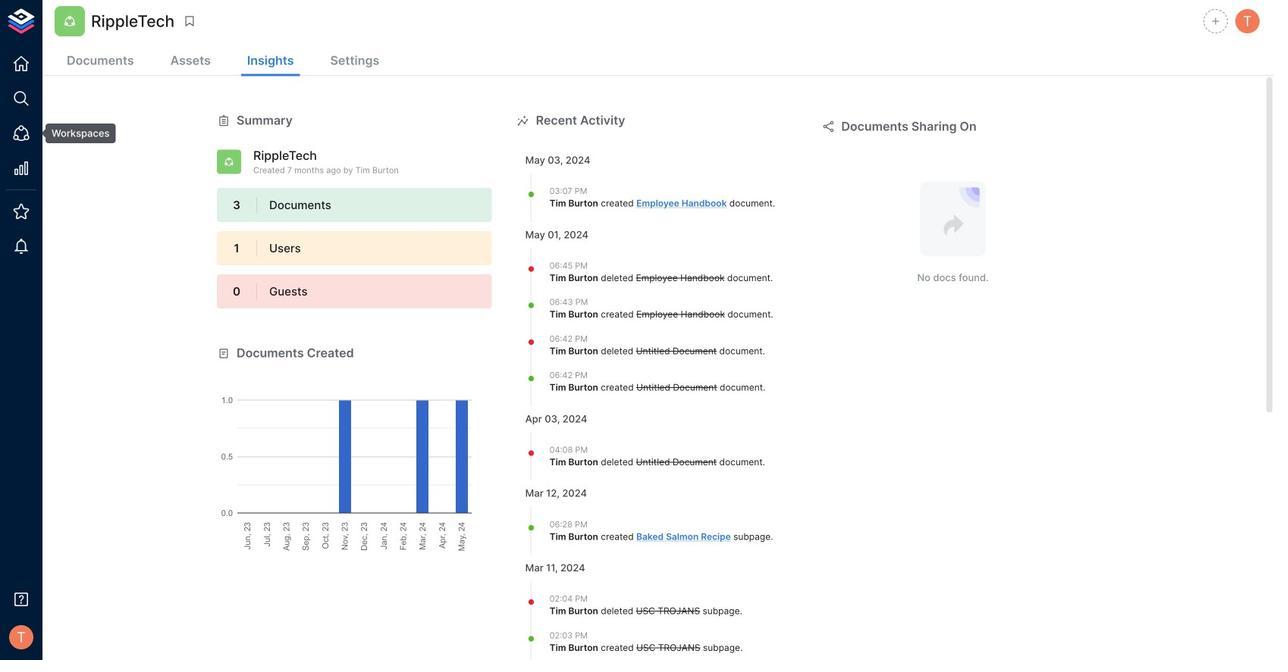 Task type: vqa. For each thing, say whether or not it's contained in the screenshot.
A chart. Element
yes



Task type: describe. For each thing, give the bounding box(es) containing it.
a chart. image
[[217, 362, 492, 552]]



Task type: locate. For each thing, give the bounding box(es) containing it.
a chart. element
[[217, 362, 492, 552]]

bookmark image
[[183, 14, 197, 28]]

tooltip
[[35, 124, 116, 144]]



